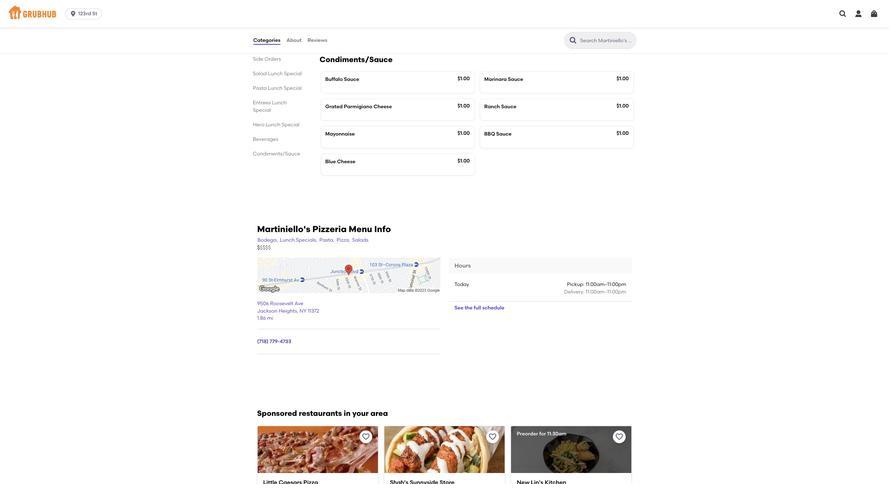 Task type: vqa. For each thing, say whether or not it's contained in the screenshot.
Salad
yes



Task type: locate. For each thing, give the bounding box(es) containing it.
lunch
[[268, 71, 283, 77], [268, 85, 283, 91], [272, 100, 287, 106], [266, 122, 281, 128], [280, 237, 295, 243]]

st
[[92, 11, 97, 17]]

pizza, button
[[336, 236, 351, 244]]

bbq sauce
[[484, 131, 512, 137]]

1 horizontal spatial save this restaurant image
[[489, 433, 497, 441]]

special down salad lunch special
[[284, 85, 302, 91]]

pasta,
[[320, 237, 335, 243]]

0 vertical spatial condiments/sauce
[[320, 55, 393, 64]]

sauce for bbq sauce
[[496, 131, 512, 137]]

orders
[[265, 56, 281, 62]]

sauce right buffalo
[[344, 76, 359, 82]]

main navigation navigation
[[0, 0, 889, 28]]

lunch down martiniello's
[[280, 237, 295, 243]]

heights
[[279, 308, 297, 314]]

lunch specials, button
[[280, 236, 318, 244]]

dish
[[274, 27, 284, 33]]

0 horizontal spatial condiments/sauce
[[253, 151, 300, 157]]

lunch inside entrees lunch special
[[272, 100, 287, 106]]

2 horizontal spatial save this restaurant button
[[613, 431, 626, 443]]

save this restaurant image for save this restaurant "button" corresponding to shah's sunnyside store logo
[[489, 433, 497, 441]]

save this restaurant image
[[362, 433, 370, 441], [489, 433, 497, 441], [615, 433, 624, 441]]

cheese right parmigiano
[[374, 104, 392, 110]]

condiments/sauce down beverages
[[253, 151, 300, 157]]

special inside entrees lunch special
[[253, 107, 271, 113]]

lunch right hero
[[266, 122, 281, 128]]

1 save this restaurant image from the left
[[362, 433, 370, 441]]

blue
[[325, 159, 336, 165]]

0 vertical spatial 11:00am–11:00pm
[[586, 282, 626, 288]]

mayonnaise
[[325, 131, 355, 137]]

save this restaurant button
[[360, 431, 372, 443], [486, 431, 499, 443], [613, 431, 626, 443]]

pasta, button
[[319, 236, 335, 244]]

bbq
[[484, 131, 495, 137]]

lunch up pasta lunch special
[[268, 71, 283, 77]]

2 save this restaurant button from the left
[[486, 431, 499, 443]]

mi
[[267, 315, 273, 321]]

jackson
[[257, 308, 278, 314]]

lunch for hero
[[266, 122, 281, 128]]

save this restaurant image for 3rd save this restaurant "button"
[[615, 433, 624, 441]]

11:00am–11:00pm right delivery:
[[586, 289, 626, 295]]

see
[[455, 305, 464, 311]]

3 save this restaurant image from the left
[[615, 433, 624, 441]]

lunch for bodega,
[[280, 237, 295, 243]]

123rd
[[78, 11, 91, 17]]

1 horizontal spatial svg image
[[855, 10, 863, 18]]

special up pasta lunch special
[[284, 71, 302, 77]]

1 horizontal spatial save this restaurant button
[[486, 431, 499, 443]]

about
[[287, 37, 302, 43]]

0 horizontal spatial cheese
[[337, 159, 356, 165]]

bodega, button
[[257, 236, 278, 244]]

categories
[[253, 37, 281, 43]]

full
[[474, 305, 481, 311]]

9506
[[257, 301, 269, 307]]

svg image
[[855, 10, 863, 18], [870, 10, 879, 18], [70, 10, 77, 17]]

special down entrees lunch special
[[282, 122, 300, 128]]

pasta lunch special
[[253, 85, 302, 91]]

lunch down pasta lunch special
[[272, 100, 287, 106]]

123rd st button
[[65, 8, 105, 20]]

sauce right ranch
[[501, 104, 517, 110]]

reviews button
[[307, 28, 328, 53]]

gatorade image
[[580, 0, 634, 40]]

pasta
[[253, 85, 267, 91]]

sauce right marinara
[[508, 76, 523, 82]]

side orders
[[253, 56, 281, 62]]

svg image inside 123rd st button
[[70, 10, 77, 17]]

save this restaurant button for shah's sunnyside store logo
[[486, 431, 499, 443]]

info
[[374, 224, 391, 234]]

0 horizontal spatial save this restaurant button
[[360, 431, 372, 443]]

11:00am–11:00pm
[[586, 282, 626, 288], [586, 289, 626, 295]]

special for entrees lunch special
[[253, 107, 271, 113]]

beverages
[[253, 136, 278, 142]]

sauce
[[344, 76, 359, 82], [508, 76, 523, 82], [501, 104, 517, 110], [496, 131, 512, 137]]

ny
[[300, 308, 307, 314]]

lunch down salad lunch special
[[268, 85, 283, 91]]

0 vertical spatial cheese
[[374, 104, 392, 110]]

buffalo sauce
[[325, 76, 359, 82]]

sauce right bbq
[[496, 131, 512, 137]]

special
[[284, 71, 302, 77], [284, 85, 302, 91], [253, 107, 271, 113], [282, 122, 300, 128]]

salads
[[352, 237, 369, 243]]

2 save this restaurant image from the left
[[489, 433, 497, 441]]

(718) 779-4733
[[257, 339, 291, 345]]

grated parmigiano cheese
[[325, 104, 392, 110]]

0 horizontal spatial svg image
[[70, 10, 77, 17]]

1 horizontal spatial cheese
[[374, 104, 392, 110]]

3 save this restaurant button from the left
[[613, 431, 626, 443]]

(718)
[[257, 339, 269, 345]]

sponsored
[[257, 409, 297, 418]]

delivery:
[[564, 289, 585, 295]]

cheese right blue
[[337, 159, 356, 165]]

condiments/sauce up buffalo sauce
[[320, 55, 393, 64]]

1 save this restaurant button from the left
[[360, 431, 372, 443]]

condiments/sauce
[[320, 55, 393, 64], [253, 151, 300, 157]]

$1.00
[[458, 76, 470, 82], [617, 76, 629, 82], [458, 103, 470, 109], [617, 103, 629, 109], [458, 130, 470, 136], [617, 130, 629, 136], [458, 158, 470, 164]]

schedule
[[483, 305, 505, 311]]

cheese
[[374, 104, 392, 110], [337, 159, 356, 165]]

1 horizontal spatial condiments/sauce
[[320, 55, 393, 64]]

11:00am–11:00pm right the pickup:
[[586, 282, 626, 288]]

lunch for entrees
[[272, 100, 287, 106]]

hero lunch special
[[253, 122, 300, 128]]

779-
[[270, 339, 280, 345]]

special down the entrees
[[253, 107, 271, 113]]

the
[[465, 305, 473, 311]]

1 vertical spatial 11:00am–11:00pm
[[586, 289, 626, 295]]

2 horizontal spatial save this restaurant image
[[615, 433, 624, 441]]

save this restaurant button for little caesars pizza logo
[[360, 431, 372, 443]]

2 horizontal spatial svg image
[[870, 10, 879, 18]]

martiniello's
[[257, 224, 310, 234]]

today
[[455, 282, 469, 288]]

$1.00 for bbq
[[617, 130, 629, 136]]

$1.00 for grated
[[458, 103, 470, 109]]

1 vertical spatial condiments/sauce
[[253, 151, 300, 157]]

svg image
[[839, 10, 847, 18]]

pizzeria
[[313, 224, 347, 234]]

0 horizontal spatial save this restaurant image
[[362, 433, 370, 441]]

reviews
[[308, 37, 327, 43]]



Task type: describe. For each thing, give the bounding box(es) containing it.
ranch
[[484, 104, 500, 110]]

new lin's kitchen logo image
[[511, 426, 632, 484]]

grated
[[325, 104, 343, 110]]

special for pasta lunch special
[[284, 85, 302, 91]]

special for salad lunch special
[[284, 71, 302, 77]]

2 11:00am–11:00pm from the top
[[586, 289, 626, 295]]

lunch for pasta
[[268, 85, 283, 91]]

little caesars pizza logo image
[[258, 426, 378, 484]]

lunch for salad
[[268, 71, 283, 77]]

sauce for buffalo sauce
[[344, 76, 359, 82]]

in
[[344, 409, 351, 418]]

search icon image
[[569, 36, 577, 45]]

,
[[297, 308, 298, 314]]

preorder
[[517, 431, 538, 437]]

area
[[371, 409, 388, 418]]

seafood
[[253, 41, 273, 47]]

sauce for ranch sauce
[[501, 104, 517, 110]]

123rd st
[[78, 11, 97, 17]]

see the full schedule
[[455, 305, 505, 311]]

(718) 779-4733 button
[[257, 338, 291, 346]]

menu
[[349, 224, 372, 234]]

1.86
[[257, 315, 266, 321]]

preorder for 11:30am
[[517, 431, 567, 437]]

$1.00 for marinara
[[617, 76, 629, 82]]

ranch sauce
[[484, 104, 517, 110]]

11372
[[308, 308, 319, 314]]

your
[[352, 409, 369, 418]]

$$$$$
[[257, 245, 271, 251]]

ave
[[295, 301, 304, 307]]

shah's sunnyside store logo image
[[384, 426, 505, 484]]

1 vertical spatial cheese
[[337, 159, 356, 165]]

bodega,
[[258, 237, 278, 243]]

chicken dish
[[253, 27, 284, 33]]

categories button
[[253, 28, 281, 53]]

parmigiano
[[344, 104, 373, 110]]

$1.00 for buffalo
[[458, 76, 470, 82]]

sponsored restaurants in your area
[[257, 409, 388, 418]]

restaurants
[[299, 409, 342, 418]]

pickup:
[[567, 282, 585, 288]]

pizza,
[[337, 237, 350, 243]]

chicken
[[253, 27, 273, 33]]

specials,
[[296, 237, 317, 243]]

4733
[[280, 339, 291, 345]]

$1.00 for ranch
[[617, 103, 629, 109]]

see the full schedule button
[[449, 302, 510, 315]]

marinara sauce
[[484, 76, 523, 82]]

entrees
[[253, 100, 271, 106]]

side
[[253, 56, 263, 62]]

entrees lunch special
[[253, 100, 287, 113]]

about button
[[286, 28, 302, 53]]

1 11:00am–11:00pm from the top
[[586, 282, 626, 288]]

salad
[[253, 71, 267, 77]]

pickup: 11:00am–11:00pm delivery: 11:00am–11:00pm
[[564, 282, 626, 295]]

hero
[[253, 122, 265, 128]]

salad lunch special
[[253, 71, 302, 77]]

11:30am
[[547, 431, 567, 437]]

for
[[539, 431, 546, 437]]

hours
[[455, 262, 471, 269]]

buffalo
[[325, 76, 343, 82]]

marinara
[[484, 76, 507, 82]]

blue cheese
[[325, 159, 356, 165]]

$
[[257, 245, 260, 251]]

Search Martiniello's Pizzeria search field
[[580, 37, 634, 44]]

special for hero lunch special
[[282, 122, 300, 128]]

salads button
[[352, 236, 369, 244]]

martiniello's pizzeria menu info
[[257, 224, 391, 234]]

bodega, lunch specials, pasta, pizza, salads
[[258, 237, 369, 243]]

sauce for marinara sauce
[[508, 76, 523, 82]]

9506 roosevelt ave jackson heights , ny 11372 1.86 mi
[[257, 301, 319, 321]]

save this restaurant image for little caesars pizza logo save this restaurant "button"
[[362, 433, 370, 441]]

roosevelt
[[270, 301, 294, 307]]



